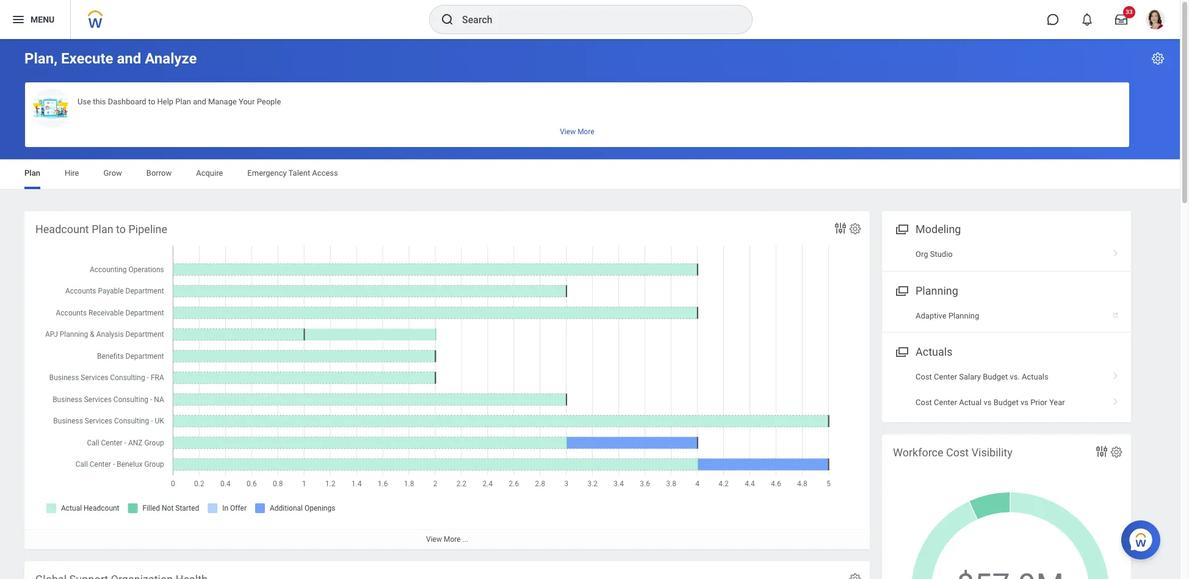 Task type: vqa. For each thing, say whether or not it's contained in the screenshot.
rightmost Configure and view chart data icon
yes



Task type: locate. For each thing, give the bounding box(es) containing it.
33 button
[[1108, 6, 1136, 33]]

0 horizontal spatial vs
[[984, 398, 992, 407]]

menu group image
[[893, 282, 910, 298]]

configure workforce cost visibility image
[[1110, 446, 1123, 459]]

1 vertical spatial and
[[193, 97, 206, 106]]

to left help
[[148, 97, 155, 106]]

plan
[[175, 97, 191, 106], [24, 169, 40, 178], [92, 223, 113, 236]]

1 center from the top
[[934, 373, 957, 382]]

0 vertical spatial chevron right image
[[1108, 246, 1124, 258]]

vs
[[984, 398, 992, 407], [1021, 398, 1029, 407]]

2 center from the top
[[934, 398, 957, 407]]

2 horizontal spatial plan
[[175, 97, 191, 106]]

2 vertical spatial plan
[[92, 223, 113, 236]]

configure and view chart data image
[[833, 221, 848, 236], [1095, 444, 1109, 459]]

to
[[148, 97, 155, 106], [116, 223, 126, 236]]

1 vs from the left
[[984, 398, 992, 407]]

2 vs from the left
[[1021, 398, 1029, 407]]

center for salary
[[934, 373, 957, 382]]

0 horizontal spatial to
[[116, 223, 126, 236]]

tab list
[[12, 160, 1168, 189]]

tab list containing plan
[[12, 160, 1168, 189]]

configure and view chart data image inside workforce cost visibility element
[[1095, 444, 1109, 459]]

year
[[1050, 398, 1065, 407]]

cost
[[916, 373, 932, 382], [916, 398, 932, 407], [946, 446, 969, 459]]

chevron right image for cost center actual vs budget vs prior year
[[1108, 394, 1124, 406]]

planning
[[916, 284, 958, 297], [949, 311, 980, 320]]

chevron right image
[[1108, 246, 1124, 258], [1108, 394, 1124, 406]]

1 vertical spatial actuals
[[1022, 373, 1049, 382]]

1 menu group image from the top
[[893, 220, 910, 237]]

ext link image
[[1112, 307, 1124, 319]]

0 horizontal spatial actuals
[[916, 346, 953, 358]]

notifications large image
[[1081, 13, 1094, 26]]

cost for cost center actual vs budget vs prior year
[[916, 398, 932, 407]]

configure headcount plan to pipeline image
[[849, 222, 862, 236]]

menu banner
[[0, 0, 1180, 39]]

1 horizontal spatial to
[[148, 97, 155, 106]]

analyze
[[145, 50, 197, 67]]

1 vertical spatial configure and view chart data image
[[1095, 444, 1109, 459]]

center
[[934, 373, 957, 382], [934, 398, 957, 407]]

cost left the actual on the bottom of the page
[[916, 398, 932, 407]]

1 horizontal spatial and
[[193, 97, 206, 106]]

1 vertical spatial chevron right image
[[1108, 394, 1124, 406]]

search image
[[440, 12, 455, 27]]

prior
[[1031, 398, 1048, 407]]

planning up adaptive
[[916, 284, 958, 297]]

plan right help
[[175, 97, 191, 106]]

configure global support organization health image
[[849, 573, 862, 579]]

access
[[312, 169, 338, 178]]

plan left "hire"
[[24, 169, 40, 178]]

center left the actual on the bottom of the page
[[934, 398, 957, 407]]

plan,
[[24, 50, 57, 67]]

2 chevron right image from the top
[[1108, 394, 1124, 406]]

headcount
[[35, 223, 89, 236]]

0 vertical spatial to
[[148, 97, 155, 106]]

execute
[[61, 50, 113, 67]]

1 horizontal spatial actuals
[[1022, 373, 1049, 382]]

justify image
[[11, 12, 26, 27]]

0 vertical spatial configure and view chart data image
[[833, 221, 848, 236]]

budget left vs.
[[983, 373, 1008, 382]]

chevron right image for org studio
[[1108, 246, 1124, 258]]

tab list inside plan, execute and analyze main content
[[12, 160, 1168, 189]]

menu group image
[[893, 220, 910, 237], [893, 343, 910, 360]]

adaptive planning link
[[882, 303, 1131, 329]]

pipeline
[[129, 223, 167, 236]]

0 horizontal spatial configure and view chart data image
[[833, 221, 848, 236]]

1 vertical spatial center
[[934, 398, 957, 407]]

0 vertical spatial center
[[934, 373, 957, 382]]

0 vertical spatial planning
[[916, 284, 958, 297]]

cost center salary budget vs. actuals link
[[882, 365, 1131, 390]]

cost left visibility
[[946, 446, 969, 459]]

budget down cost center salary budget vs. actuals link
[[994, 398, 1019, 407]]

adaptive
[[916, 311, 947, 320]]

actuals inside cost center salary budget vs. actuals link
[[1022, 373, 1049, 382]]

chevron right image inside org studio link
[[1108, 246, 1124, 258]]

and
[[117, 50, 141, 67], [193, 97, 206, 106]]

cost left salary
[[916, 373, 932, 382]]

0 vertical spatial and
[[117, 50, 141, 67]]

0 vertical spatial cost
[[916, 373, 932, 382]]

actuals down adaptive
[[916, 346, 953, 358]]

planning right adaptive
[[949, 311, 980, 320]]

Search Workday  search field
[[462, 6, 727, 33]]

0 vertical spatial menu group image
[[893, 220, 910, 237]]

chevron right image inside cost center actual vs budget vs prior year link
[[1108, 394, 1124, 406]]

actuals right vs.
[[1022, 373, 1049, 382]]

1 vertical spatial menu group image
[[893, 343, 910, 360]]

org studio
[[916, 250, 953, 259]]

and left manage
[[193, 97, 206, 106]]

configure and view chart data image left configure headcount plan to pipeline image
[[833, 221, 848, 236]]

list containing cost center salary budget vs. actuals
[[882, 365, 1131, 415]]

view more ... link
[[24, 529, 870, 550]]

0 vertical spatial actuals
[[916, 346, 953, 358]]

profile logan mcneil image
[[1146, 10, 1166, 32]]

vs.
[[1010, 373, 1020, 382]]

0 horizontal spatial and
[[117, 50, 141, 67]]

2 menu group image from the top
[[893, 343, 910, 360]]

emergency
[[248, 169, 287, 178]]

workforce
[[893, 446, 944, 459]]

1 vertical spatial cost
[[916, 398, 932, 407]]

...
[[463, 536, 468, 544]]

actuals
[[916, 346, 953, 358], [1022, 373, 1049, 382]]

to left pipeline
[[116, 223, 126, 236]]

configure and view chart data image for workforce cost visibility
[[1095, 444, 1109, 459]]

workforce cost visibility element
[[882, 435, 1131, 579]]

center left salary
[[934, 373, 957, 382]]

vs right the actual on the bottom of the page
[[984, 398, 992, 407]]

menu button
[[0, 0, 70, 39]]

configure and view chart data image inside headcount plan to pipeline element
[[833, 221, 848, 236]]

list
[[882, 365, 1131, 415]]

1 horizontal spatial configure and view chart data image
[[1095, 444, 1109, 459]]

use
[[78, 97, 91, 106]]

0 vertical spatial plan
[[175, 97, 191, 106]]

2 vertical spatial cost
[[946, 446, 969, 459]]

0 horizontal spatial plan
[[24, 169, 40, 178]]

1 vertical spatial budget
[[994, 398, 1019, 407]]

1 horizontal spatial vs
[[1021, 398, 1029, 407]]

manage
[[208, 97, 237, 106]]

plan right headcount
[[92, 223, 113, 236]]

help
[[157, 97, 173, 106]]

configure and view chart data image left configure workforce cost visibility image
[[1095, 444, 1109, 459]]

1 chevron right image from the top
[[1108, 246, 1124, 258]]

and left analyze
[[117, 50, 141, 67]]

budget
[[983, 373, 1008, 382], [994, 398, 1019, 407]]

vs left prior
[[1021, 398, 1029, 407]]



Task type: describe. For each thing, give the bounding box(es) containing it.
grow
[[103, 169, 122, 178]]

visibility
[[972, 446, 1013, 459]]

view
[[426, 536, 442, 544]]

org
[[916, 250, 928, 259]]

1 vertical spatial planning
[[949, 311, 980, 320]]

this
[[93, 97, 106, 106]]

workforce cost visibility
[[893, 446, 1013, 459]]

talent
[[289, 169, 310, 178]]

use this dashboard to help plan and manage your people
[[78, 97, 281, 106]]

plan, execute and analyze main content
[[0, 39, 1180, 579]]

salary
[[959, 373, 981, 382]]

plan inside button
[[175, 97, 191, 106]]

emergency talent access
[[248, 169, 338, 178]]

menu group image for actuals
[[893, 343, 910, 360]]

configure this page image
[[1151, 51, 1166, 66]]

modeling
[[916, 223, 961, 236]]

to inside button
[[148, 97, 155, 106]]

plan, execute and analyze
[[24, 50, 197, 67]]

configure and view chart data image for headcount plan to pipeline
[[833, 221, 848, 236]]

1 vertical spatial plan
[[24, 169, 40, 178]]

1 vertical spatial to
[[116, 223, 126, 236]]

headcount plan to pipeline
[[35, 223, 167, 236]]

studio
[[930, 250, 953, 259]]

view more ...
[[426, 536, 468, 544]]

borrow
[[146, 169, 172, 178]]

0 vertical spatial budget
[[983, 373, 1008, 382]]

menu group image for modeling
[[893, 220, 910, 237]]

use this dashboard to help plan and manage your people button
[[25, 82, 1130, 147]]

hire
[[65, 169, 79, 178]]

33
[[1126, 9, 1133, 15]]

inbox large image
[[1116, 13, 1128, 26]]

cost center actual vs budget vs prior year
[[916, 398, 1065, 407]]

and inside button
[[193, 97, 206, 106]]

chevron right image
[[1108, 368, 1124, 380]]

cost center actual vs budget vs prior year link
[[882, 390, 1131, 415]]

cost for cost center salary budget vs. actuals
[[916, 373, 932, 382]]

adaptive planning
[[916, 311, 980, 320]]

center for actual
[[934, 398, 957, 407]]

dashboard
[[108, 97, 146, 106]]

menu
[[31, 14, 54, 24]]

1 horizontal spatial plan
[[92, 223, 113, 236]]

more
[[444, 536, 461, 544]]

acquire
[[196, 169, 223, 178]]

list inside plan, execute and analyze main content
[[882, 365, 1131, 415]]

cost center salary budget vs. actuals
[[916, 373, 1049, 382]]

headcount plan to pipeline element
[[24, 211, 870, 550]]

people
[[257, 97, 281, 106]]

your
[[239, 97, 255, 106]]

org studio link
[[882, 242, 1131, 267]]

actual
[[959, 398, 982, 407]]



